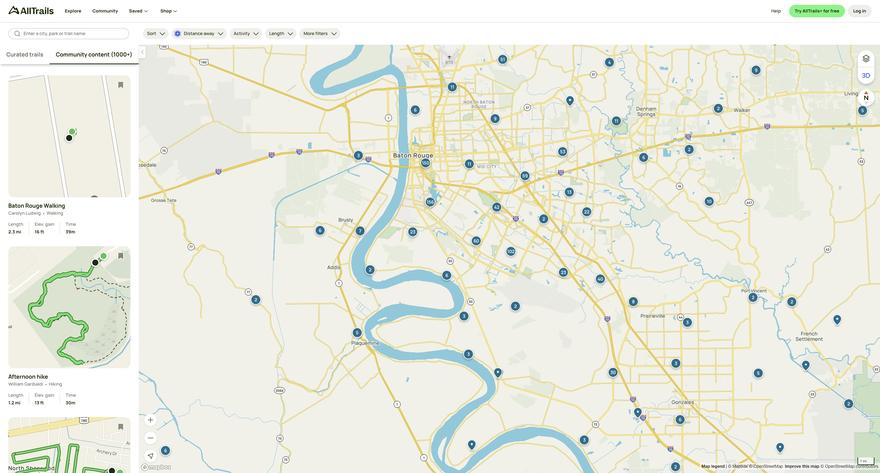 Task type: vqa. For each thing, say whether or not it's contained in the screenshot.
COMMUNITY related to Community
yes



Task type: locate. For each thing, give the bounding box(es) containing it.
0 vertical spatial walking
[[44, 202, 65, 210]]

openstreetmap right map
[[825, 464, 855, 469]]

add to list image
[[117, 252, 125, 260]]

1
[[860, 459, 862, 463]]

ft right 13
[[40, 400, 44, 406]]

length
[[269, 30, 284, 37], [8, 221, 23, 227], [8, 392, 23, 399]]

community link
[[92, 0, 118, 22]]

map
[[811, 464, 820, 469]]

1 vertical spatial time
[[66, 392, 76, 399]]

mi right 1
[[863, 459, 867, 463]]

•
[[42, 210, 45, 216], [45, 381, 48, 388]]

ft
[[40, 229, 44, 235], [40, 400, 44, 406]]

© right '|'
[[728, 464, 732, 469]]

list
[[702, 463, 879, 470]]

length inside button
[[269, 30, 284, 37]]

distance away button
[[172, 28, 227, 39]]

openstreetmap left improve
[[754, 464, 783, 469]]

tab list
[[0, 45, 139, 64]]

2 vertical spatial mi
[[863, 459, 867, 463]]

ft for rouge
[[40, 229, 44, 235]]

improve
[[785, 464, 801, 469]]

0 vertical spatial add to list image
[[117, 81, 125, 89]]

2 vertical spatial length
[[8, 392, 23, 399]]

enable 3d map image
[[862, 71, 871, 80]]

1 horizontal spatial ©
[[749, 464, 753, 469]]

mi inside length 2.3 mi
[[16, 229, 21, 235]]

0 horizontal spatial community
[[56, 51, 87, 58]]

© openstreetmap contributors link
[[821, 464, 879, 469]]

0 vertical spatial community
[[92, 8, 118, 14]]

Enter a city, park or trail name field
[[24, 30, 124, 37]]

saved button
[[129, 0, 161, 22]]

add to list image left "zoom map in" 'image'
[[117, 423, 125, 432]]

1 vertical spatial community
[[56, 51, 87, 58]]

gain down baton rouge walking carolyn ludwig • walking
[[45, 221, 54, 227]]

mapbox
[[733, 464, 748, 469]]

©
[[728, 464, 732, 469], [749, 464, 753, 469], [821, 464, 824, 469]]

2 openstreetmap from the left
[[825, 464, 855, 469]]

ludwig
[[26, 210, 41, 216]]

add to list image down (1000+)
[[117, 81, 125, 89]]

© right map
[[821, 464, 824, 469]]

alltrails image
[[8, 6, 54, 14]]

1 time from the top
[[66, 221, 76, 227]]

gain
[[45, 221, 54, 227], [45, 392, 54, 399]]

39m
[[66, 229, 75, 235]]

1 gain from the top
[[45, 221, 54, 227]]

in
[[862, 8, 867, 14]]

© mapbox link
[[728, 464, 748, 469]]

© right mapbox
[[749, 464, 753, 469]]

0 vertical spatial ft
[[40, 229, 44, 235]]

ft right 16
[[40, 229, 44, 235]]

dialog
[[0, 0, 880, 473]]

1 vertical spatial elev.
[[35, 392, 44, 399]]

walking
[[44, 202, 65, 210], [47, 210, 63, 216]]

mi right 1.2 at the left bottom of page
[[15, 400, 20, 406]]

0 vertical spatial elev.
[[35, 221, 44, 227]]

walking up the elev. gain 16 ft
[[47, 210, 63, 216]]

alltrails link
[[8, 6, 65, 17]]

1 vertical spatial add to list image
[[117, 423, 125, 432]]

time 39m
[[66, 221, 76, 235]]

elev. for hike
[[35, 392, 44, 399]]

None search field
[[8, 28, 129, 39]]

time up 39m
[[66, 221, 76, 227]]

0 vertical spatial mi
[[16, 229, 21, 235]]

filters
[[315, 30, 328, 37]]

ft for hike
[[40, 400, 44, 406]]

elev. up 16
[[35, 221, 44, 227]]

community
[[92, 8, 118, 14], [56, 51, 87, 58]]

explore
[[65, 8, 81, 14]]

0 vertical spatial time
[[66, 221, 76, 227]]

elev.
[[35, 221, 44, 227], [35, 392, 44, 399]]

1 vertical spatial •
[[45, 381, 48, 388]]

contributors
[[856, 464, 879, 469]]

gain inside the elev. gain 16 ft
[[45, 221, 54, 227]]

• down 'hike'
[[45, 381, 48, 388]]

elev. for rouge
[[35, 221, 44, 227]]

map legend link
[[702, 464, 726, 469]]

elev. inside the elev. gain 16 ft
[[35, 221, 44, 227]]

help link
[[772, 5, 781, 17]]

shop link
[[161, 0, 179, 22]]

2 gain from the top
[[45, 392, 54, 399]]

0 vertical spatial length
[[269, 30, 284, 37]]

0 vertical spatial •
[[42, 210, 45, 216]]

length up 2.3
[[8, 221, 23, 227]]

1.2
[[8, 400, 14, 406]]

mi right 2.3
[[16, 229, 21, 235]]

carolyn
[[8, 210, 25, 216]]

2.3
[[8, 229, 15, 235]]

log in
[[854, 8, 867, 14]]

1 openstreetmap from the left
[[754, 464, 783, 469]]

gain for hike
[[45, 392, 54, 399]]

0 horizontal spatial ©
[[728, 464, 732, 469]]

ft inside the elev. gain 13 ft
[[40, 400, 44, 406]]

• inside 'afternoon hike william garibaldi • hiking'
[[45, 381, 48, 388]]

1 horizontal spatial community
[[92, 8, 118, 14]]

trails
[[29, 51, 43, 58]]

0 vertical spatial gain
[[45, 221, 54, 227]]

afternoon hike image
[[8, 246, 130, 369]]

curated trails
[[6, 51, 43, 58]]

16
[[35, 229, 40, 235]]

gain inside the elev. gain 13 ft
[[45, 392, 54, 399]]

map region
[[139, 45, 880, 473]]

|
[[726, 464, 727, 469]]

length 2.3 mi
[[8, 221, 23, 235]]

length for baton rouge walking
[[8, 221, 23, 227]]

afternoon hike william garibaldi • hiking
[[8, 373, 62, 388]]

1 vertical spatial ft
[[40, 400, 44, 406]]

distance
[[184, 30, 203, 37]]

explore link
[[65, 0, 81, 22]]

2 elev. from the top
[[35, 392, 44, 399]]

1 horizontal spatial openstreetmap
[[825, 464, 855, 469]]

community down enter a city, park or trail name field
[[56, 51, 87, 58]]

add to list image
[[117, 81, 125, 89], [117, 423, 125, 432]]

log
[[854, 8, 862, 14]]

0 horizontal spatial openstreetmap
[[754, 464, 783, 469]]

1 vertical spatial mi
[[15, 400, 20, 406]]

log in link
[[848, 5, 872, 17]]

community content (1000+)
[[56, 51, 133, 58]]

2 horizontal spatial ©
[[821, 464, 824, 469]]

baton rouge walking image
[[8, 75, 130, 197]]

mi inside the length 1.2 mi
[[15, 400, 20, 406]]

1 elev. from the top
[[35, 221, 44, 227]]

2 time from the top
[[66, 392, 76, 399]]

help
[[772, 8, 781, 14]]

• right ludwig
[[42, 210, 45, 216]]

try alltrails+ for free
[[795, 8, 840, 14]]

community inside tab
[[56, 51, 87, 58]]

cookie consent banner dialog
[[8, 440, 872, 465]]

ft inside the elev. gain 16 ft
[[40, 229, 44, 235]]

1 vertical spatial length
[[8, 221, 23, 227]]

baton rouge walking carolyn ludwig • walking
[[8, 202, 65, 216]]

elev. up 13
[[35, 392, 44, 399]]

openstreetmap
[[754, 464, 783, 469], [825, 464, 855, 469]]

elev. inside the elev. gain 13 ft
[[35, 392, 44, 399]]

alltrails+
[[803, 8, 823, 14]]

mi for baton
[[16, 229, 21, 235]]

curated
[[6, 51, 28, 58]]

mi
[[16, 229, 21, 235], [15, 400, 20, 406], [863, 459, 867, 463]]

length up 1.2 at the left bottom of page
[[8, 392, 23, 399]]

walking right rouge
[[44, 202, 65, 210]]

content
[[88, 51, 110, 58]]

time up 30m
[[66, 392, 76, 399]]

1 vertical spatial gain
[[45, 392, 54, 399]]

gain down hiking
[[45, 392, 54, 399]]

length right activity 'button'
[[269, 30, 284, 37]]

time
[[66, 221, 76, 227], [66, 392, 76, 399]]

map legend | © mapbox © openstreetmap improve this map © openstreetmap contributors
[[702, 464, 879, 469]]

distance away
[[184, 30, 214, 37]]

community left the saved
[[92, 8, 118, 14]]

free
[[831, 8, 840, 14]]



Task type: describe. For each thing, give the bounding box(es) containing it.
saved
[[129, 8, 142, 14]]

• inside baton rouge walking carolyn ludwig • walking
[[42, 210, 45, 216]]

map options image
[[862, 54, 871, 63]]

length button
[[265, 28, 297, 39]]

2 © from the left
[[749, 464, 753, 469]]

rouge
[[25, 202, 43, 210]]

saved link
[[129, 0, 149, 22]]

zoom map in image
[[147, 417, 154, 424]]

1 © from the left
[[728, 464, 732, 469]]

© openstreetmap link
[[749, 464, 783, 469]]

shop button
[[161, 0, 179, 22]]

sort
[[147, 30, 156, 37]]

curated trails tab
[[0, 45, 50, 64]]

time for baton rouge walking
[[66, 221, 76, 227]]

community for community
[[92, 8, 118, 14]]

garibaldi
[[24, 381, 43, 387]]

1 add to list image from the top
[[117, 81, 125, 89]]

afternoon
[[8, 373, 36, 381]]

try alltrails+ for free link
[[790, 5, 845, 17]]

reset north and pitch image
[[860, 91, 874, 105]]

for
[[824, 8, 830, 14]]

list containing map legend
[[702, 463, 879, 470]]

length 1.2 mi
[[8, 392, 23, 406]]

time for afternoon hike
[[66, 392, 76, 399]]

activity
[[234, 30, 250, 37]]

more
[[304, 30, 315, 37]]

hike
[[37, 373, 48, 381]]

sort button
[[143, 28, 169, 39]]

away
[[204, 30, 214, 37]]

gain for rouge
[[45, 221, 54, 227]]

13
[[35, 400, 39, 406]]

william
[[8, 381, 23, 387]]

try
[[795, 8, 802, 14]]

current location image
[[147, 453, 154, 460]]

1 vertical spatial walking
[[47, 210, 63, 216]]

3 © from the left
[[821, 464, 824, 469]]

(1000+)
[[111, 51, 133, 58]]

shop
[[161, 8, 172, 14]]

elev. gain 16 ft
[[35, 221, 54, 235]]

baton
[[8, 202, 24, 210]]

more filters
[[304, 30, 328, 37]]

elev. gain 13 ft
[[35, 392, 54, 406]]

mi for afternoon
[[15, 400, 20, 406]]

legend
[[712, 464, 725, 469]]

hiking
[[49, 381, 62, 387]]

length for afternoon hike
[[8, 392, 23, 399]]

zoom map out image
[[147, 435, 154, 442]]

this
[[803, 464, 810, 469]]

30m
[[66, 400, 75, 406]]

community content (1000+) tab
[[50, 45, 139, 64]]

tab list containing curated trails
[[0, 45, 139, 64]]

activity button
[[230, 28, 262, 39]]

1 mi
[[860, 459, 867, 463]]

map
[[702, 464, 711, 469]]

community for community content (1000+)
[[56, 51, 87, 58]]

time 30m
[[66, 392, 76, 406]]

2 add to list image from the top
[[117, 423, 125, 432]]

more filters button
[[300, 28, 340, 39]]

improve this map link
[[785, 464, 820, 469]]



